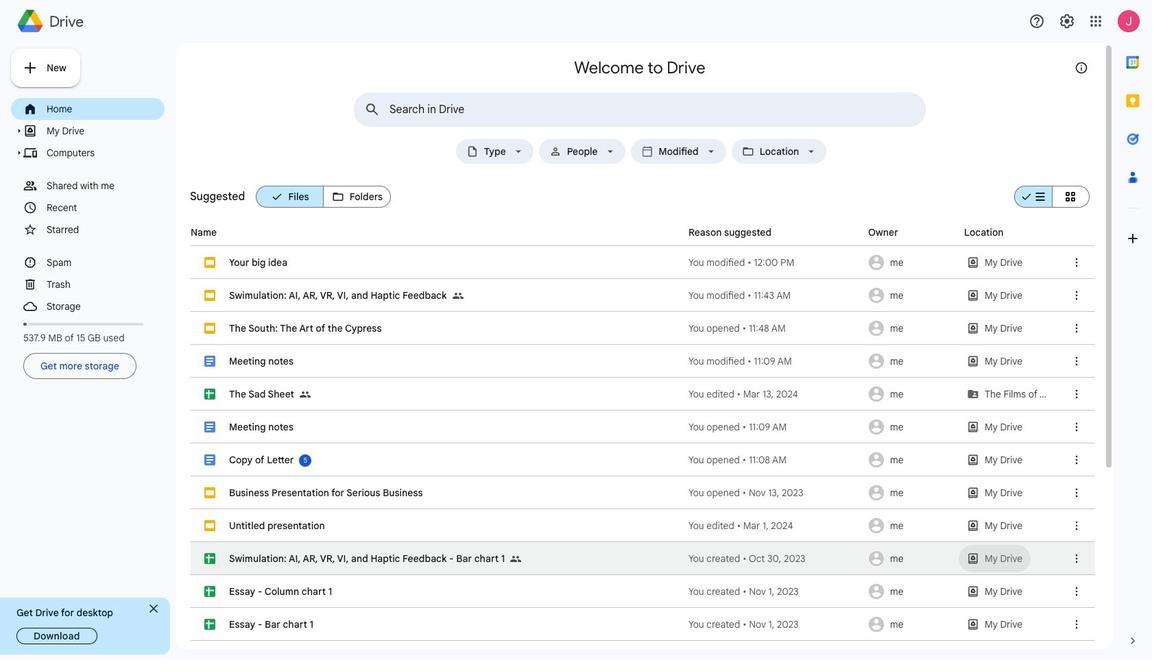 Task type: locate. For each thing, give the bounding box(es) containing it.
3 cell from the top
[[191, 312, 1095, 345]]

close image
[[150, 605, 158, 613]]

support image
[[1029, 13, 1045, 29]]

google slides image for 2nd cell
[[204, 290, 215, 301]]

1 google docs image from the top
[[204, 356, 215, 367]]

3 google sheets image from the top
[[204, 619, 215, 630]]

Files radio
[[256, 180, 324, 213]]

2 vertical spatial google docs image
[[204, 455, 215, 466]]

10 cell from the top
[[191, 543, 1095, 576]]

owned by me element for you opened • nov 13, 2023 'element'
[[864, 477, 960, 510]]

owned by me element for 'you created • oct 30, 2023' element at the bottom
[[864, 543, 960, 576]]

2 google sheets image from the top
[[204, 586, 215, 597]]

12 cell from the top
[[191, 608, 1095, 641]]

starred items element
[[47, 221, 163, 239]]

google sheets image
[[204, 389, 215, 400], [204, 586, 215, 597], [204, 619, 215, 630]]

shared image for 13th cell from the top of the page
[[285, 641, 302, 661]]

google sheets image left google sheets: essay - bar chart 1 element
[[204, 619, 215, 630]]

0 vertical spatial google docs: meeting notes element
[[229, 355, 294, 368]]

1 vertical spatial google sheets image
[[204, 586, 215, 597]]

recent items element
[[47, 199, 163, 217]]

you modified • 11:09 am element
[[689, 355, 864, 368]]

1 vertical spatial you created • nov 1, 2023 element
[[689, 618, 864, 632]]

tree
[[11, 98, 165, 318]]

0 vertical spatial google slides image
[[204, 257, 215, 268]]

you modified • 12:00 pm element
[[689, 256, 864, 270]]

2 google slides image from the top
[[204, 323, 215, 334]]

owned by me element for you modified • 12:00 pm element
[[864, 246, 960, 279]]

3 google slides image from the top
[[204, 521, 215, 532]]

you opened • 11:09 am element
[[689, 420, 864, 434]]

google slides: your big idea element
[[229, 257, 288, 269]]

0 vertical spatial google sheets image
[[204, 389, 215, 400]]

Search in Drive field
[[390, 103, 894, 117]]

2 owned by me element from the top
[[864, 279, 960, 312]]

toolbar
[[1088, 43, 1106, 84]]

11 owned by me element from the top
[[864, 576, 960, 608]]

computers element
[[47, 144, 163, 162]]

2 google slides image from the top
[[204, 488, 215, 499]]

google slides image
[[204, 257, 215, 268], [204, 323, 215, 334]]

shared image for google sheets: the sad sheet element at left
[[300, 390, 311, 401]]

you edited • mar 1, 2024 element
[[689, 519, 864, 533]]

1 horizontal spatial shared image
[[452, 279, 469, 312]]

you created • oct 30, 2023 element
[[689, 552, 864, 566]]

0 vertical spatial google slides image
[[204, 290, 215, 301]]

cell
[[191, 246, 1095, 279], [191, 279, 1095, 312], [191, 312, 1095, 345], [191, 345, 1095, 378], [191, 378, 1095, 411], [191, 411, 1095, 444], [191, 444, 1095, 477], [191, 477, 1095, 510], [191, 510, 1095, 543], [191, 543, 1095, 576], [191, 576, 1095, 608], [191, 608, 1095, 641], [191, 641, 1095, 661]]

google slides: business presentation for serious business element
[[229, 487, 423, 499]]

owned by me element for you opened • 11:48 am element
[[864, 312, 960, 345]]

google slides image
[[204, 290, 215, 301], [204, 488, 215, 499], [204, 521, 215, 532]]

home element
[[47, 100, 163, 118]]

1 google docs: meeting notes element from the top
[[229, 355, 294, 368]]

10 owned by me element from the top
[[864, 543, 960, 576]]

google docs: meeting notes element up google docs: copy of letter element
[[229, 421, 294, 434]]

you opened • 11:08 am element
[[689, 453, 864, 467]]

3 owned by me element from the top
[[864, 312, 960, 345]]

5 cell from the top
[[191, 378, 1095, 411]]

2 horizontal spatial shared image
[[511, 554, 521, 565]]

3 google docs image from the top
[[204, 455, 215, 466]]

1 vertical spatial google docs image
[[204, 422, 215, 433]]

2 google docs: meeting notes element from the top
[[229, 421, 294, 434]]

storage element
[[47, 298, 163, 316]]

google docs: meeting notes element up google sheets: the sad sheet element at left
[[229, 355, 294, 368]]

0 vertical spatial google docs image
[[204, 356, 215, 367]]

1 vertical spatial google docs: meeting notes element
[[229, 421, 294, 434]]

2 google docs image from the top
[[204, 422, 215, 433]]

9 owned by me element from the top
[[864, 510, 960, 543]]

1 google sheets image from the top
[[204, 389, 215, 400]]

0 horizontal spatial shared image
[[300, 390, 311, 401]]

13 cell from the top
[[191, 641, 1095, 661]]

7 cell from the top
[[191, 444, 1095, 477]]

shared image for google sheets: swimulation: ai, ar, vr, vi, and haptic feedback - bar chart 1 element
[[511, 554, 521, 565]]

1 owned by me element from the top
[[864, 246, 960, 279]]

4 owned by me element from the top
[[864, 345, 960, 378]]

0 vertical spatial you created • nov 1, 2023 element
[[689, 585, 864, 599]]

modified element
[[656, 146, 702, 157]]

google docs: copy of letter element
[[229, 454, 294, 466]]

google slides: untitled presentation element
[[229, 520, 325, 532]]

1 vertical spatial google slides image
[[204, 488, 215, 499]]

google slides image for google slides: the south: the art of the cypress element
[[204, 323, 215, 334]]

List radio
[[1015, 180, 1052, 213]]

1 vertical spatial google slides image
[[204, 323, 215, 334]]

navigation
[[11, 98, 165, 382]]

google docs image
[[204, 356, 215, 367], [204, 422, 215, 433], [204, 455, 215, 466]]

2 you created • nov 1, 2023 element from the top
[[689, 618, 864, 632]]

shared image
[[452, 279, 469, 312], [300, 390, 311, 401], [511, 554, 521, 565]]

owned by me element for you opened • 11:09 am element on the right of page
[[864, 411, 960, 444]]

6 cell from the top
[[191, 411, 1095, 444]]

Grid radio
[[1052, 180, 1090, 213]]

you modified • 11:43 am element
[[689, 289, 864, 303]]

2 cell from the top
[[191, 279, 1095, 312]]

2 vertical spatial google slides image
[[204, 521, 215, 532]]

9 cell from the top
[[191, 510, 1095, 543]]

google docs image for eighth cell from the bottom
[[204, 422, 215, 433]]

owned by me element for "you created • nov 1, 2023" 'element' for 12th cell
[[864, 608, 960, 641]]

google sheets image left google sheets: the sad sheet element at left
[[204, 389, 215, 400]]

owned by me element
[[864, 246, 960, 279], [864, 279, 960, 312], [864, 312, 960, 345], [864, 345, 960, 378], [864, 378, 960, 411], [864, 411, 960, 444], [864, 444, 960, 477], [864, 477, 960, 510], [864, 510, 960, 543], [864, 543, 960, 576], [864, 576, 960, 608], [864, 608, 960, 641]]

7 owned by me element from the top
[[864, 444, 960, 477]]

6 owned by me element from the top
[[864, 411, 960, 444]]

1 you created • nov 1, 2023 element from the top
[[689, 585, 864, 599]]

shared image
[[452, 291, 463, 302], [300, 378, 316, 411], [511, 543, 527, 576], [285, 641, 302, 661]]

tree item
[[11, 98, 165, 120]]

google sheets image down google sheets icon
[[204, 586, 215, 597]]

you created • nov 1, 2023 element
[[689, 585, 864, 599], [689, 618, 864, 632]]

google sheets image for 11th cell from the top
[[204, 586, 215, 597]]

tab list
[[1114, 43, 1152, 622]]

owned by me element for you edited • mar 1, 2024 element
[[864, 510, 960, 543]]

5 owned by me element from the top
[[864, 378, 960, 411]]

2 vertical spatial shared image
[[511, 554, 521, 565]]

shared image for tenth cell from the top
[[511, 543, 527, 576]]

2 vertical spatial google sheets image
[[204, 619, 215, 630]]

1 google slides image from the top
[[204, 290, 215, 301]]

12 owned by me element from the top
[[864, 608, 960, 641]]

1 vertical spatial shared image
[[300, 390, 311, 401]]

1 google slides image from the top
[[204, 257, 215, 268]]

google docs: meeting notes element
[[229, 355, 294, 368], [229, 421, 294, 434]]

google slides: the south: the art of the cypress element
[[229, 322, 382, 335]]

8 owned by me element from the top
[[864, 477, 960, 510]]



Task type: describe. For each thing, give the bounding box(es) containing it.
you opened • nov 13, 2023 element
[[689, 486, 864, 500]]

Folders radio
[[324, 180, 391, 213]]

google sheets image for 12th cell
[[204, 619, 215, 630]]

8 cell from the top
[[191, 477, 1095, 510]]

google docs: meeting notes element for google docs icon corresponding to eighth cell from the bottom
[[229, 421, 294, 434]]

11 cell from the top
[[191, 576, 1095, 608]]

you created • nov 1, 2023 element for 12th cell
[[689, 618, 864, 632]]

pet resume shared google docs image
[[229, 641, 285, 661]]

google docs: meeting notes element for google docs icon corresponding to 10th cell from the bottom
[[229, 355, 294, 368]]

0 vertical spatial shared image
[[452, 279, 469, 312]]

trashed items element
[[47, 276, 163, 294]]

google slides: swimulation: ai, ar, vr, vi, and haptic feedback element
[[229, 289, 447, 302]]

google slides image for 8th cell from the top
[[204, 488, 215, 499]]

owned by me element for you modified • 11:43 am element
[[864, 279, 960, 312]]

shared image for fifth cell
[[300, 378, 316, 411]]

you edited • mar 13, 2024 element
[[689, 388, 864, 401]]

spam element
[[47, 254, 163, 272]]

google docs image for 10th cell from the bottom
[[204, 356, 215, 367]]

google docs image for seventh cell from the top
[[204, 455, 215, 466]]

google sheets: the sad sheet element
[[229, 388, 294, 401]]

google sheets: essay - column chart 1 element
[[229, 586, 332, 598]]

type element
[[481, 146, 509, 157]]

owned by me element for you edited • mar 13, 2024 element
[[864, 378, 960, 411]]

google sheets image
[[204, 554, 215, 565]]

location element
[[757, 146, 802, 157]]

1 cell from the top
[[191, 246, 1095, 279]]

google slides image for the google slides: your big idea element
[[204, 257, 215, 268]]

items shared with me element
[[47, 177, 163, 195]]

owned by me element for you modified • 11:09 am element
[[864, 345, 960, 378]]

google sheets: swimulation: ai, ar, vr, vi, and haptic feedback - bar chart 1 element
[[229, 553, 505, 565]]

you opened • 11:48 am element
[[689, 322, 864, 335]]

google sheets: essay - bar chart 1 element
[[229, 619, 314, 631]]

google sheets image for fifth cell
[[204, 389, 215, 400]]

my drive element
[[47, 122, 163, 140]]

people element
[[564, 146, 601, 157]]

you created • nov 1, 2023 element for 11th cell from the top
[[689, 585, 864, 599]]

google slides image for 9th cell from the top
[[204, 521, 215, 532]]

owned by me element for 11th cell from the top "you created • nov 1, 2023" 'element'
[[864, 576, 960, 608]]

4 cell from the top
[[191, 345, 1095, 378]]

owned by me element for you opened • 11:08 am "element"
[[864, 444, 960, 477]]



Task type: vqa. For each thing, say whether or not it's contained in the screenshot.
You opened • Nov 13, 2023 Element Owned By Me element
yes



